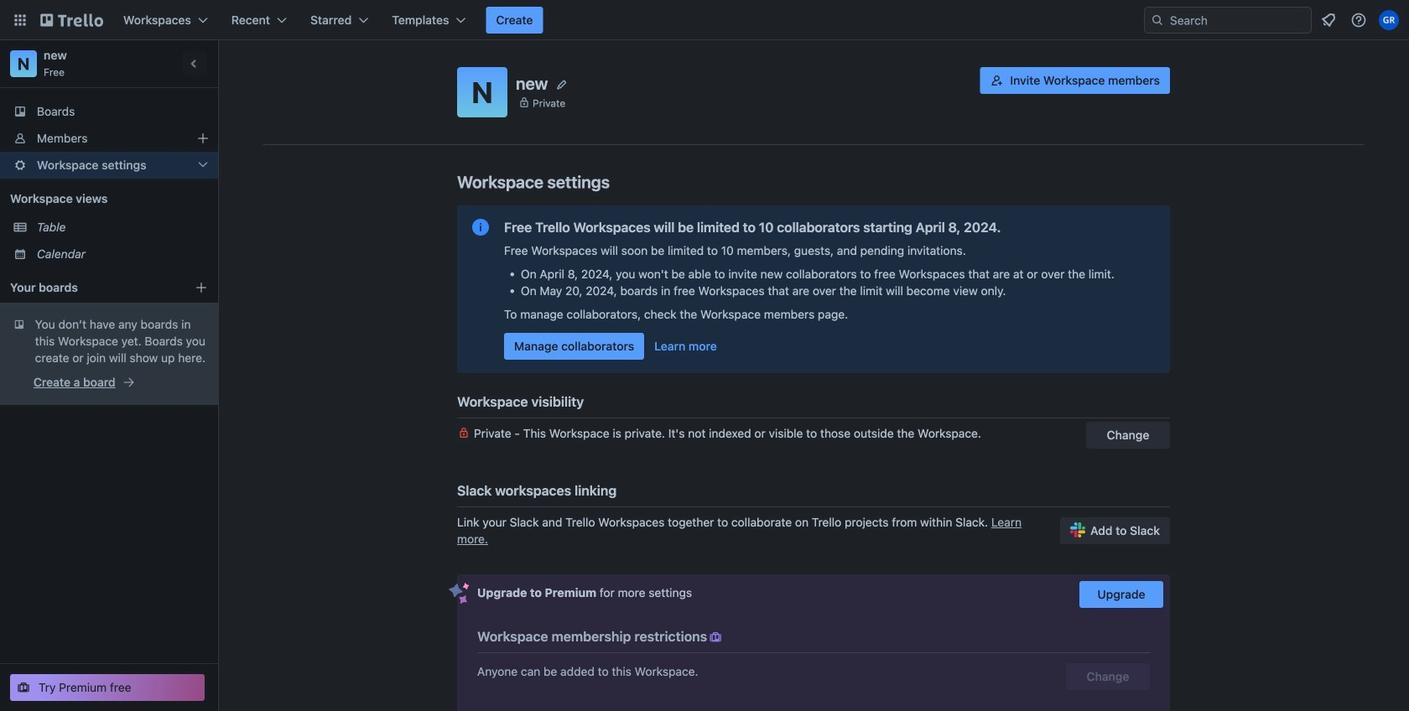 Task type: describe. For each thing, give the bounding box(es) containing it.
sparkle image
[[449, 583, 470, 605]]

open information menu image
[[1351, 12, 1367, 29]]

search image
[[1151, 13, 1164, 27]]

Search field
[[1164, 8, 1311, 32]]

workspace navigation collapse icon image
[[183, 52, 206, 75]]



Task type: vqa. For each thing, say whether or not it's contained in the screenshot.
the Back to home image
yes



Task type: locate. For each thing, give the bounding box(es) containing it.
primary element
[[0, 0, 1409, 40]]

sm image
[[707, 629, 724, 646]]

add board image
[[195, 281, 208, 294]]

your boards with 0 items element
[[10, 278, 186, 298]]

back to home image
[[40, 7, 103, 34]]

0 notifications image
[[1319, 10, 1339, 30]]

greg robinson (gregrobinson96) image
[[1379, 10, 1399, 30]]



